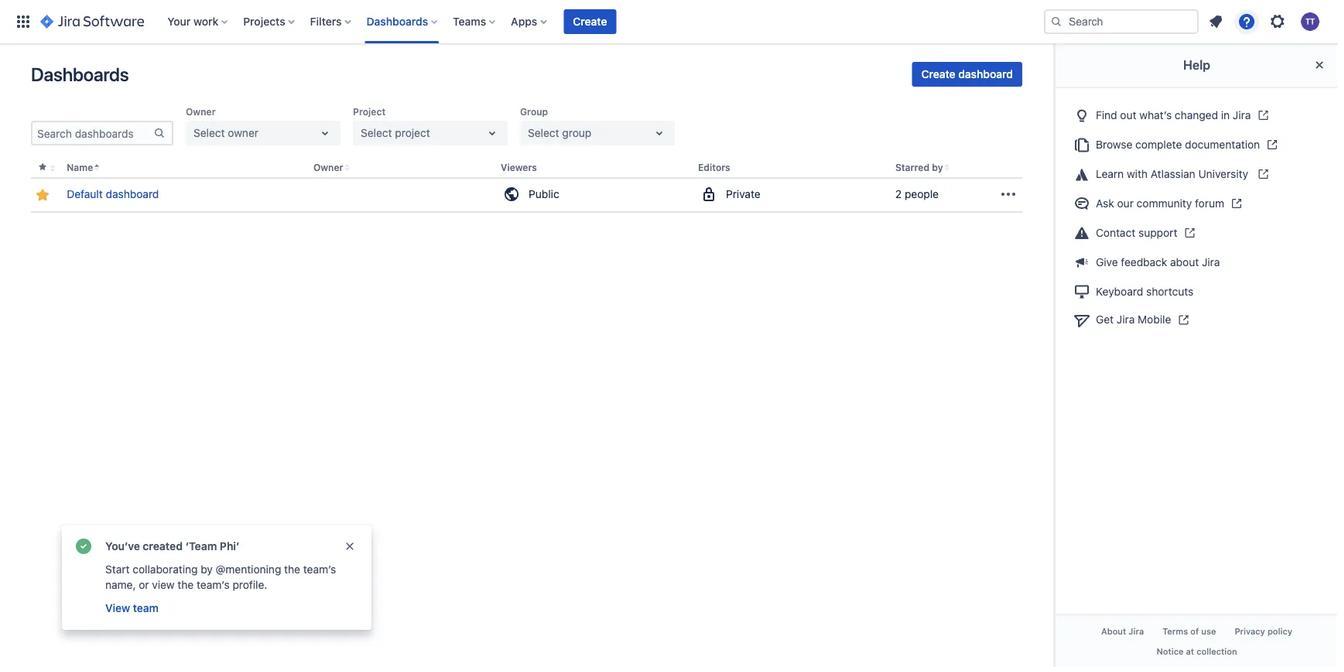 Task type: vqa. For each thing, say whether or not it's contained in the screenshot.
Select owner
yes



Task type: locate. For each thing, give the bounding box(es) containing it.
2 open image from the left
[[650, 124, 669, 142]]

team's left profile.
[[197, 579, 230, 592]]

by inside dashboards details element
[[932, 162, 944, 173]]

work
[[194, 15, 219, 28]]

1 open image from the left
[[483, 124, 502, 142]]

ask our community forum link
[[1069, 189, 1326, 218]]

dashboards
[[367, 15, 428, 28], [31, 63, 129, 85]]

view team link
[[104, 599, 160, 618]]

use
[[1202, 627, 1217, 637]]

find
[[1096, 109, 1118, 121]]

editors
[[698, 162, 731, 173]]

select down group
[[528, 127, 560, 139]]

0 vertical spatial dashboards
[[367, 15, 428, 28]]

project
[[395, 127, 430, 139]]

3 select from the left
[[528, 127, 560, 139]]

get jira mobile
[[1096, 313, 1172, 326]]

0 vertical spatial the
[[284, 563, 300, 576]]

browse complete documentation link
[[1069, 130, 1326, 159]]

default
[[67, 188, 103, 201]]

1 vertical spatial create
[[922, 68, 956, 81]]

jira software image
[[40, 12, 144, 31], [40, 12, 144, 31]]

projects button
[[239, 9, 301, 34]]

1 select from the left
[[194, 127, 225, 139]]

0 horizontal spatial by
[[201, 563, 213, 576]]

2 horizontal spatial select
[[528, 127, 560, 139]]

notifications image
[[1207, 12, 1226, 31]]

0 vertical spatial by
[[932, 162, 944, 173]]

0 vertical spatial owner
[[186, 106, 216, 117]]

1 vertical spatial team's
[[197, 579, 230, 592]]

0 horizontal spatial open image
[[483, 124, 502, 142]]

owner
[[228, 127, 259, 139]]

apps button
[[507, 9, 553, 34]]

1 horizontal spatial open image
[[650, 124, 669, 142]]

the right @mentioning
[[284, 563, 300, 576]]

about
[[1171, 256, 1200, 269]]

notice
[[1157, 646, 1184, 656]]

project
[[353, 106, 386, 117]]

by down 'team
[[201, 563, 213, 576]]

changed
[[1175, 109, 1219, 121]]

dashboards right the 'filters' dropdown button
[[367, 15, 428, 28]]

viewers
[[501, 162, 537, 173]]

collection
[[1197, 646, 1238, 656]]

people
[[905, 188, 939, 201]]

success image
[[74, 537, 93, 556]]

of
[[1191, 627, 1199, 637]]

help image
[[1238, 12, 1257, 31]]

notice at collection
[[1157, 646, 1238, 656]]

dashboard for create dashboard
[[959, 68, 1014, 81]]

0 vertical spatial create
[[573, 15, 607, 28]]

owner down open image
[[314, 162, 343, 173]]

select group
[[528, 127, 592, 139]]

0 horizontal spatial dashboards
[[31, 63, 129, 85]]

create inside create button
[[573, 15, 607, 28]]

1 horizontal spatial owner
[[314, 162, 343, 173]]

learn with atlassian university
[[1096, 167, 1252, 180]]

get jira mobile link
[[1069, 305, 1326, 335]]

0 horizontal spatial the
[[178, 579, 194, 592]]

dashboards details element
[[30, 158, 1023, 213]]

shortcuts
[[1147, 285, 1194, 298]]

view team
[[105, 602, 159, 615]]

at
[[1187, 646, 1195, 656]]

find out what's changed in jira link
[[1069, 101, 1326, 130]]

select
[[194, 127, 225, 139], [361, 127, 392, 139], [528, 127, 560, 139]]

private
[[726, 188, 761, 201]]

team
[[133, 602, 159, 615]]

jira inside "button"
[[1129, 627, 1145, 637]]

0 horizontal spatial select
[[194, 127, 225, 139]]

1 vertical spatial owner
[[314, 162, 343, 173]]

1 horizontal spatial dashboard
[[959, 68, 1014, 81]]

1 horizontal spatial create
[[922, 68, 956, 81]]

contact support
[[1096, 226, 1178, 239]]

1 horizontal spatial by
[[932, 162, 944, 173]]

keyboard
[[1096, 285, 1144, 298]]

collaborating
[[133, 563, 198, 576]]

name button
[[67, 162, 93, 173]]

give feedback about jira
[[1096, 256, 1221, 269]]

community
[[1137, 197, 1193, 209]]

star default dashboard image
[[33, 186, 52, 205]]

get
[[1096, 313, 1114, 326]]

0 horizontal spatial dashboard
[[106, 188, 159, 201]]

open image
[[316, 124, 334, 142]]

1 vertical spatial dashboard
[[106, 188, 159, 201]]

'team
[[186, 540, 217, 553]]

2 select from the left
[[361, 127, 392, 139]]

open image
[[483, 124, 502, 142], [650, 124, 669, 142]]

1 horizontal spatial dashboards
[[367, 15, 428, 28]]

create inside create dashboard button
[[922, 68, 956, 81]]

owner inside dashboards details element
[[314, 162, 343, 173]]

banner
[[0, 0, 1339, 43]]

select for select project
[[361, 127, 392, 139]]

select left the owner
[[194, 127, 225, 139]]

by right starred
[[932, 162, 944, 173]]

select down project
[[361, 127, 392, 139]]

created
[[143, 540, 183, 553]]

0 horizontal spatial create
[[573, 15, 607, 28]]

owner up owner text field
[[186, 106, 216, 117]]

0 vertical spatial dashboard
[[959, 68, 1014, 81]]

mobile
[[1138, 313, 1172, 326]]

forum
[[1196, 197, 1225, 209]]

dashboards up search dashboards 'text box'
[[31, 63, 129, 85]]

dashboard
[[959, 68, 1014, 81], [106, 188, 159, 201]]

terms
[[1163, 627, 1189, 637]]

Group text field
[[528, 125, 531, 141]]

apps
[[511, 15, 538, 28]]

1 horizontal spatial select
[[361, 127, 392, 139]]

give feedback about jira link
[[1069, 248, 1326, 277]]

Owner text field
[[194, 125, 197, 141]]

teams button
[[448, 9, 502, 34]]

dashboard inside button
[[959, 68, 1014, 81]]

in
[[1222, 109, 1230, 121]]

the
[[284, 563, 300, 576], [178, 579, 194, 592]]

about
[[1102, 627, 1127, 637]]

name,
[[105, 579, 136, 592]]

0 vertical spatial team's
[[303, 563, 336, 576]]

starred
[[896, 162, 930, 173]]

1 horizontal spatial the
[[284, 563, 300, 576]]

by inside the start collaborating by @mentioning the team's name, or view the team's profile.
[[201, 563, 213, 576]]

1 vertical spatial by
[[201, 563, 213, 576]]

owner
[[186, 106, 216, 117], [314, 162, 343, 173]]

start collaborating by @mentioning the team's name, or view the team's profile.
[[105, 563, 336, 592]]

team's right @mentioning
[[303, 563, 336, 576]]

filters
[[310, 15, 342, 28]]

Search dashboards text field
[[33, 122, 153, 144]]

the right view
[[178, 579, 194, 592]]

1 horizontal spatial team's
[[303, 563, 336, 576]]

select project
[[361, 127, 430, 139]]



Task type: describe. For each thing, give the bounding box(es) containing it.
2 people
[[896, 188, 939, 201]]

group
[[520, 106, 548, 117]]

dashboards inside dropdown button
[[367, 15, 428, 28]]

atlassian
[[1151, 167, 1196, 180]]

select owner
[[194, 127, 259, 139]]

your work
[[167, 15, 219, 28]]

default dashboard link
[[67, 187, 159, 202]]

learn with atlassian university link
[[1069, 159, 1326, 189]]

Project text field
[[361, 125, 364, 141]]

university
[[1199, 167, 1249, 180]]

create dashboard button
[[912, 62, 1023, 87]]

about jira button
[[1092, 622, 1154, 642]]

browse complete documentation
[[1096, 138, 1261, 151]]

close image
[[1311, 56, 1329, 74]]

find out what's changed in jira
[[1096, 109, 1251, 121]]

browse
[[1096, 138, 1133, 151]]

learn
[[1096, 167, 1124, 180]]

complete
[[1136, 138, 1183, 151]]

your profile and settings image
[[1302, 12, 1320, 31]]

teams
[[453, 15, 486, 28]]

@mentioning
[[216, 563, 281, 576]]

filters button
[[306, 9, 357, 34]]

dismiss image
[[344, 540, 356, 553]]

default dashboard
[[67, 188, 159, 201]]

0 horizontal spatial team's
[[197, 579, 230, 592]]

open image for group
[[650, 124, 669, 142]]

your work button
[[163, 9, 234, 34]]

owner button
[[314, 162, 343, 173]]

group
[[562, 127, 592, 139]]

what's
[[1140, 109, 1172, 121]]

our
[[1118, 197, 1134, 209]]

starred by button
[[896, 162, 944, 173]]

settings image
[[1269, 12, 1288, 31]]

privacy policy
[[1235, 627, 1293, 637]]

privacy
[[1235, 627, 1266, 637]]

starred by
[[896, 162, 944, 173]]

terms of use
[[1163, 627, 1217, 637]]

name
[[67, 162, 93, 173]]

Search field
[[1045, 9, 1199, 34]]

create for create
[[573, 15, 607, 28]]

jira inside 'link'
[[1202, 256, 1221, 269]]

your
[[167, 15, 191, 28]]

banner containing your work
[[0, 0, 1339, 43]]

dashboard for default dashboard
[[106, 188, 159, 201]]

1 vertical spatial the
[[178, 579, 194, 592]]

0 horizontal spatial owner
[[186, 106, 216, 117]]

dashboards button
[[362, 9, 444, 34]]

ask
[[1096, 197, 1115, 209]]

1 vertical spatial dashboards
[[31, 63, 129, 85]]

view
[[152, 579, 175, 592]]

you've
[[105, 540, 140, 553]]

appswitcher icon image
[[14, 12, 33, 31]]

keyboard shortcuts
[[1096, 285, 1194, 298]]

create button
[[564, 9, 617, 34]]

open image for project
[[483, 124, 502, 142]]

notice at collection link
[[1148, 642, 1247, 661]]

select for select owner
[[194, 127, 225, 139]]

contact support link
[[1069, 218, 1326, 248]]

primary element
[[9, 0, 1045, 43]]

create for create dashboard
[[922, 68, 956, 81]]

phi'
[[220, 540, 240, 553]]

about jira
[[1102, 627, 1145, 637]]

view
[[105, 602, 130, 615]]

more image
[[1000, 185, 1018, 204]]

documentation
[[1186, 138, 1261, 151]]

create dashboard
[[922, 68, 1014, 81]]

policy
[[1268, 627, 1293, 637]]

or
[[139, 579, 149, 592]]

search image
[[1051, 15, 1063, 28]]

with
[[1127, 167, 1148, 180]]

contact
[[1096, 226, 1136, 239]]

2
[[896, 188, 902, 201]]

profile.
[[233, 579, 267, 592]]

select for select group
[[528, 127, 560, 139]]

you've created 'team phi'
[[105, 540, 240, 553]]

support
[[1139, 226, 1178, 239]]

ask our community forum
[[1096, 197, 1225, 209]]

projects
[[243, 15, 285, 28]]

give
[[1096, 256, 1119, 269]]

help
[[1184, 58, 1211, 72]]

privacy policy link
[[1226, 622, 1302, 642]]

public
[[529, 188, 560, 201]]

out
[[1121, 109, 1137, 121]]

feedback
[[1121, 256, 1168, 269]]

keyboard shortcuts link
[[1069, 277, 1326, 305]]



